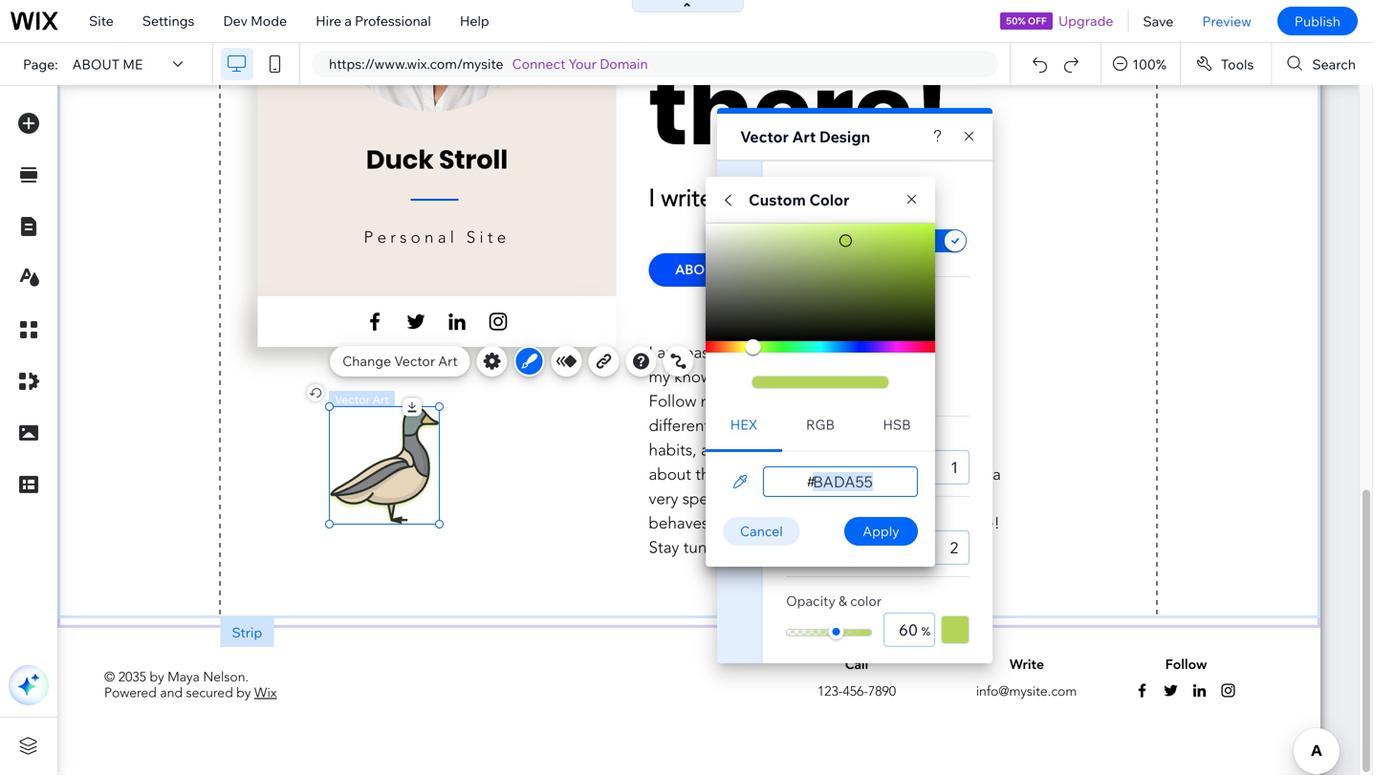 Task type: vqa. For each thing, say whether or not it's contained in the screenshot.
color
yes



Task type: describe. For each thing, give the bounding box(es) containing it.
100% button
[[1102, 43, 1180, 85]]

help
[[460, 12, 489, 29]]

https://www.wix.com/mysite connect your domain
[[329, 55, 648, 72]]

tools
[[1221, 56, 1254, 72]]

hire
[[316, 12, 342, 29]]

custom color
[[749, 190, 850, 209]]

color
[[809, 190, 850, 209]]

&
[[839, 593, 847, 610]]

save
[[1143, 13, 1174, 29]]

dev
[[223, 12, 248, 29]]

blur
[[786, 512, 811, 528]]

mode
[[251, 12, 287, 29]]

about me
[[72, 56, 143, 72]]

hex
[[730, 416, 758, 433]]

opacity & color
[[786, 593, 882, 610]]

hire a professional
[[316, 12, 431, 29]]

your
[[569, 55, 597, 72]]

me
[[123, 56, 143, 72]]

a
[[345, 12, 352, 29]]

placeholder text field
[[866, 341, 918, 376]]

50%
[[1006, 15, 1026, 27]]

1 horizontal spatial vector
[[740, 127, 789, 146]]

change vector art
[[342, 353, 458, 370]]

(px)
[[844, 431, 867, 448]]

apply shadow
[[786, 233, 874, 250]]

color
[[850, 593, 882, 610]]

off
[[1028, 15, 1047, 27]]

preview
[[1202, 13, 1252, 29]]

change
[[342, 353, 391, 370]]

design
[[819, 127, 870, 146]]

cancel
[[740, 523, 783, 540]]

https://www.wix.com/mysite
[[329, 55, 504, 72]]

shadow
[[786, 175, 842, 193]]



Task type: locate. For each thing, give the bounding box(es) containing it.
professional
[[355, 12, 431, 29]]

0 horizontal spatial vector
[[394, 353, 435, 370]]

angle
[[786, 295, 823, 311]]

1 horizontal spatial apply
[[863, 523, 900, 540]]

apply inside button
[[863, 523, 900, 540]]

apply for apply
[[863, 523, 900, 540]]

vector up custom
[[740, 127, 789, 146]]

1 horizontal spatial art
[[792, 127, 816, 146]]

vector
[[740, 127, 789, 146], [394, 353, 435, 370]]

cancel button
[[723, 517, 800, 546]]

hsb
[[883, 416, 911, 433]]

apply button
[[844, 517, 918, 546]]

apply up "color"
[[863, 523, 900, 540]]

about
[[72, 56, 120, 72]]

shadow
[[826, 233, 874, 250]]

1 vertical spatial vector
[[394, 353, 435, 370]]

search
[[1312, 56, 1356, 72]]

custom
[[749, 190, 806, 209]]

connect
[[512, 55, 566, 72]]

vector right "change"
[[394, 353, 435, 370]]

tools button
[[1181, 43, 1271, 85]]

None text field
[[907, 531, 970, 565], [884, 613, 935, 647], [907, 531, 970, 565], [884, 613, 935, 647]]

0 horizontal spatial apply
[[786, 233, 823, 250]]

switch
[[922, 229, 970, 255]]

publish
[[1295, 13, 1341, 29]]

art left design
[[792, 127, 816, 146]]

1 vertical spatial apply
[[863, 523, 900, 540]]

settings
[[142, 12, 195, 29]]

domain
[[600, 55, 648, 72]]

art right "change"
[[438, 353, 458, 370]]

rgb
[[806, 416, 835, 433]]

vector art design
[[740, 127, 870, 146]]

None text field
[[907, 450, 970, 485], [763, 467, 918, 497], [907, 450, 970, 485], [763, 467, 918, 497]]

0 vertical spatial apply
[[786, 233, 823, 250]]

preview button
[[1188, 0, 1266, 42]]

50% off
[[1006, 15, 1047, 27]]

0 vertical spatial vector
[[740, 127, 789, 146]]

opacity
[[786, 593, 836, 610]]

publish button
[[1277, 7, 1358, 35]]

search button
[[1272, 43, 1373, 85]]

1 vertical spatial art
[[438, 353, 458, 370]]

distance
[[786, 431, 841, 448]]

dev mode
[[223, 12, 287, 29]]

site
[[89, 12, 114, 29]]

distance (px)
[[786, 431, 867, 448]]

upgrade
[[1059, 12, 1114, 29]]

save button
[[1129, 0, 1188, 42]]

apply for apply shadow
[[786, 233, 823, 250]]

0 vertical spatial art
[[792, 127, 816, 146]]

100%
[[1132, 56, 1167, 72]]

apply
[[786, 233, 823, 250], [863, 523, 900, 540]]

apply down custom color at the top
[[786, 233, 823, 250]]

strip
[[232, 624, 262, 641]]

art
[[792, 127, 816, 146], [438, 353, 458, 370]]

0 horizontal spatial art
[[438, 353, 458, 370]]



